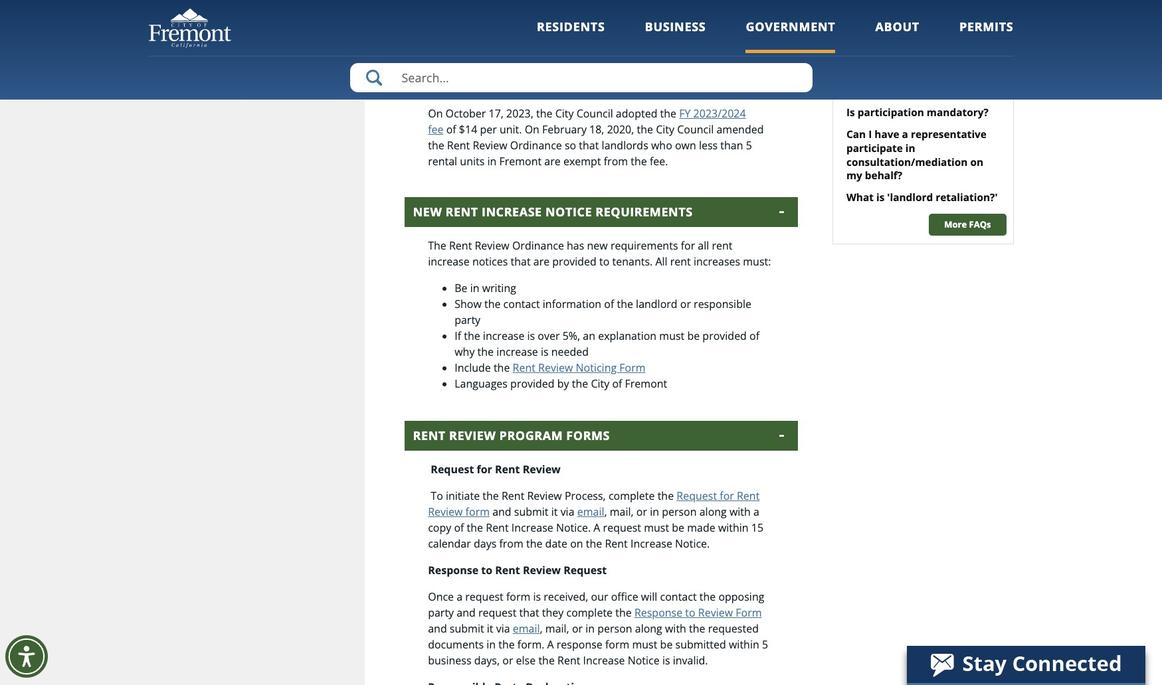 Task type: locate. For each thing, give the bounding box(es) containing it.
by
[[557, 377, 569, 391]]

notice. down made
[[675, 537, 710, 552]]

notice up has
[[545, 204, 592, 220]]

0 vertical spatial notice
[[545, 204, 592, 220]]

contact inside be in writing show the contact information of the landlord or responsible party if the increase is over 5%, an explanation must be provided of why the increase is needed include the rent review noticing form languages provided by the city of fremont
[[503, 297, 540, 312]]

for
[[591, 72, 616, 88], [681, 239, 695, 253], [477, 463, 492, 477], [720, 489, 734, 504]]

from right days
[[499, 537, 523, 552]]

0 vertical spatial to
[[599, 255, 610, 269]]

a
[[899, 70, 905, 84], [902, 128, 908, 141], [753, 505, 759, 520], [457, 590, 463, 605]]

are inside the rent review ordinance has new requirements for all rent increase notices that are provided to tenants. all rent increases must:
[[533, 255, 550, 269]]

fremont inside of $14 per unit. on february 18, 2020, the city council amended the rent review ordinance so that landlords who own less than 5 rental units in fremont are exempt from the fee.
[[499, 154, 542, 169]]

within inside ', mail, or in person along with the requested documents in the form. a response form must be submitted within 5 business days, or else the rent increase notice is invalid.'
[[729, 638, 759, 653]]

request for rent review
[[428, 463, 561, 477]]

tenants.
[[612, 255, 653, 269]]

2 vertical spatial form
[[605, 638, 629, 653]]

request for rent review form
[[428, 489, 760, 520]]

on right date
[[570, 537, 583, 552]]

form inside request for rent review form
[[466, 505, 490, 520]]

it down to initiate the rent review process, complete the at the bottom of the page
[[551, 505, 558, 520]]

party down once
[[428, 606, 454, 621]]

so
[[565, 138, 576, 153]]

review inside of $14 per unit. on february 18, 2020, the city council amended the rent review ordinance so that landlords who own less than 5 rental units in fremont are exempt from the fee.
[[473, 138, 507, 153]]

from inside of $14 per unit. on february 18, 2020, the city council amended the rent review ordinance so that landlords who own less than 5 rental units in fremont are exempt from the fee.
[[604, 154, 628, 169]]

2 vertical spatial ordinance
[[512, 239, 564, 253]]

or inside , mail, or in person along with a copy of the rent increase notice. a request must be made within 15 calendar days from the date on the rent increase notice.
[[636, 505, 647, 520]]

0 vertical spatial within
[[718, 521, 749, 536]]

0 vertical spatial a
[[594, 521, 600, 536]]

rent down request for rent review
[[502, 489, 524, 504]]

on down 2023,
[[525, 122, 539, 137]]

0 horizontal spatial request
[[431, 463, 474, 477]]

apply
[[902, 48, 931, 62]]

notice left invalid.
[[628, 654, 660, 669]]

responsible
[[694, 297, 751, 312]]

0 horizontal spatial email
[[513, 622, 540, 637]]

on october 17, 2023, the city council adopted the
[[428, 106, 679, 121]]

with inside , mail, or in person along with a copy of the rent increase notice. a request must be made within 15 calendar days from the date on the rent increase notice.
[[730, 505, 751, 520]]

form down initiate
[[466, 505, 490, 520]]

what inside what types of units does the ordinance apply to?
[[847, 35, 874, 48]]

0 vertical spatial with
[[730, 505, 751, 520]]

does right apply at the top right of the page
[[949, 35, 973, 48]]

ordinance down new rent increase notice requirements
[[512, 239, 564, 253]]

email up form.
[[513, 622, 540, 637]]

2 horizontal spatial request
[[677, 489, 717, 504]]

, down the "process,"
[[604, 505, 607, 520]]

fy 2023/2024 fee link
[[428, 106, 746, 137]]

1 vertical spatial city
[[656, 122, 674, 137]]

0 horizontal spatial ,
[[540, 622, 543, 637]]

why
[[455, 345, 475, 360]]

fremont down 'unit.'
[[499, 154, 542, 169]]

request for request for rent review form
[[677, 489, 717, 504]]

0 vertical spatial mail,
[[610, 505, 634, 520]]

for inside the rent review ordinance has new requirements for all rent increase notices that are provided to tenants. all rent increases must:
[[681, 239, 695, 253]]

mail, inside , mail, or in person along with a copy of the rent increase notice. a request must be made within 15 calendar days from the date on the rent increase notice.
[[610, 505, 634, 520]]

rent inside of $14 per unit. on february 18, 2020, the city council amended the rent review ordinance so that landlords who own less than 5 rental units in fremont are exempt from the fee.
[[447, 138, 470, 153]]

form inside once a request form is received, our office will contact the opposing party and request that they complete the
[[506, 590, 530, 605]]

1 program from the top
[[499, 72, 563, 88]]

1 vertical spatial form
[[506, 590, 530, 605]]

1 vertical spatial email
[[513, 622, 540, 637]]

in inside be in writing show the contact information of the landlord or responsible party if the increase is over 5%, an explanation must be provided of why the increase is needed include the rent review noticing form languages provided by the city of fremont
[[470, 281, 479, 296]]

, mail, or in person along with a copy of the rent increase notice. a request must be made within 15 calendar days from the date on the rent increase notice.
[[428, 505, 764, 552]]

2 vertical spatial rent
[[670, 255, 691, 269]]

0 horizontal spatial council
[[577, 106, 613, 121]]

along for made
[[699, 505, 727, 520]]

a right form.
[[547, 638, 554, 653]]

0 horizontal spatial with
[[665, 622, 686, 637]]

0 vertical spatial person
[[662, 505, 697, 520]]

0 vertical spatial ordinance
[[847, 48, 900, 62]]

city
[[555, 106, 574, 121], [656, 122, 674, 137], [591, 377, 609, 391]]

program up 2023,
[[499, 72, 563, 88]]

5 down opposing
[[762, 638, 768, 653]]

documents
[[428, 638, 484, 653]]

request inside request for rent review form
[[677, 489, 717, 504]]

to
[[599, 255, 610, 269], [481, 564, 492, 578], [685, 606, 695, 621]]

1 vertical spatial it
[[487, 622, 493, 637]]

person down once a request form is received, our office will contact the opposing party and request that they complete the
[[597, 622, 632, 637]]

form down response to rent review request
[[506, 590, 530, 605]]

party inside once a request form is received, our office will contact the opposing party and request that they complete the
[[428, 606, 454, 621]]

must inside , mail, or in person along with a copy of the rent increase notice. a request must be made within 15 calendar days from the date on the rent increase notice.
[[644, 521, 669, 536]]

is
[[847, 106, 855, 120]]

provided down responsible
[[703, 329, 747, 344]]

is
[[876, 191, 885, 205], [527, 329, 535, 344], [541, 345, 549, 360], [533, 590, 541, 605], [662, 654, 670, 669]]

is down behalf?
[[876, 191, 885, 205]]

1 vertical spatial complete
[[566, 606, 613, 621]]

form inside response to review form and submit it via email
[[736, 606, 762, 621]]

0 vertical spatial form
[[466, 505, 490, 520]]

fee
[[566, 72, 587, 88]]

of right types at top right
[[907, 35, 917, 48]]

1 vertical spatial on
[[570, 537, 583, 552]]

mail, for response
[[545, 622, 569, 637]]

be inside , mail, or in person along with a copy of the rent increase notice. a request must be made within 15 calendar days from the date on the rent increase notice.
[[672, 521, 684, 536]]

email link up form.
[[513, 622, 540, 637]]

within down requested
[[729, 638, 759, 653]]

rent
[[847, 84, 868, 98], [712, 239, 733, 253], [670, 255, 691, 269]]

0 horizontal spatial it
[[487, 622, 493, 637]]

form down explanation
[[619, 361, 646, 375]]

office
[[611, 590, 638, 605]]

complete right the "process,"
[[609, 489, 655, 504]]

request up initiate
[[431, 463, 474, 477]]

be
[[687, 329, 700, 344], [672, 521, 684, 536], [660, 638, 673, 653]]

0 vertical spatial request
[[431, 463, 474, 477]]

city up february
[[555, 106, 574, 121]]

, inside ', mail, or in person along with the requested documents in the form. a response form must be submitted within 5 business days, or else the rent increase notice is invalid.'
[[540, 622, 543, 637]]

stay connected image
[[907, 647, 1144, 684]]

must inside be in writing show the contact information of the landlord or responsible party if the increase is over 5%, an explanation must be provided of why the increase is needed include the rent review noticing form languages provided by the city of fremont
[[659, 329, 685, 344]]

requirements
[[611, 239, 678, 253]]

review inside be in writing show the contact information of the landlord or responsible party if the increase is over 5%, an explanation must be provided of why the increase is needed include the rent review noticing form languages provided by the city of fremont
[[538, 361, 573, 375]]

a up 15
[[753, 505, 759, 520]]

party for and
[[428, 606, 454, 621]]

17,
[[489, 106, 504, 121]]

1 vertical spatial contact
[[660, 590, 697, 605]]

with
[[730, 505, 751, 520], [665, 622, 686, 637]]

about link
[[875, 19, 920, 53]]

rent right all
[[670, 255, 691, 269]]

party down show at the left of page
[[455, 313, 480, 328]]

rent down request for rent review form
[[605, 537, 628, 552]]

, inside , mail, or in person along with a copy of the rent increase notice. a request must be made within 15 calendar days from the date on the rent increase notice.
[[604, 505, 607, 520]]

what down the my
[[847, 191, 874, 205]]

on inside of $14 per unit. on february 18, 2020, the city council amended the rent review ordinance so that landlords who own less than 5 rental units in fremont are exempt from the fee.
[[525, 122, 539, 137]]

1 horizontal spatial city
[[591, 377, 609, 391]]

0 vertical spatial provided
[[552, 255, 597, 269]]

along inside , mail, or in person along with a copy of the rent increase notice. a request must be made within 15 calendar days from the date on the rent increase notice.
[[699, 505, 727, 520]]

submit inside response to review form and submit it via email
[[450, 622, 484, 637]]

that
[[579, 138, 599, 153], [511, 255, 531, 269], [519, 606, 539, 621]]

1 horizontal spatial ,
[[604, 505, 607, 520]]

1 vertical spatial party
[[428, 606, 454, 621]]

0 vertical spatial from
[[604, 154, 628, 169]]

along
[[699, 505, 727, 520], [635, 622, 662, 637]]

0 vertical spatial are
[[544, 154, 561, 169]]

1 horizontal spatial 5
[[762, 638, 768, 653]]

less
[[699, 138, 718, 153]]

city inside of $14 per unit. on february 18, 2020, the city council amended the rent review ordinance so that landlords who own less than 5 rental units in fremont are exempt from the fee.
[[656, 122, 674, 137]]

review down date
[[523, 564, 561, 578]]

rent up to
[[413, 428, 446, 444]]

2 what from the top
[[847, 191, 874, 205]]

1 horizontal spatial and
[[457, 606, 476, 621]]

provided
[[552, 255, 597, 269], [703, 329, 747, 344], [510, 377, 555, 391]]

to?
[[933, 48, 949, 62]]

1 horizontal spatial person
[[662, 505, 697, 520]]

1 vertical spatial must
[[644, 521, 669, 536]]

0 vertical spatial along
[[699, 505, 727, 520]]

person inside ', mail, or in person along with the requested documents in the form. a response form must be submitted within 5 business days, or else the rent increase notice is invalid.'
[[597, 622, 632, 637]]

person up made
[[662, 505, 697, 520]]

2 vertical spatial city
[[591, 377, 609, 391]]

1 horizontal spatial response
[[634, 606, 683, 621]]

1 horizontal spatial request
[[564, 564, 607, 578]]

is participation mandatory?
[[847, 106, 989, 120]]

contact up response to review form 'link'
[[660, 590, 697, 605]]

party
[[455, 313, 480, 328], [428, 606, 454, 621]]

increase down the at the top of the page
[[428, 255, 470, 269]]

0 vertical spatial notice.
[[556, 521, 591, 536]]

0 vertical spatial complete
[[609, 489, 655, 504]]

of down noticing
[[612, 377, 622, 391]]

1 horizontal spatial via
[[561, 505, 574, 520]]

are down new rent increase notice requirements
[[533, 255, 550, 269]]

rent down "response"
[[557, 654, 580, 669]]

rent review program forms
[[413, 428, 610, 444]]

city up who
[[656, 122, 674, 137]]

must inside ', mail, or in person along with the requested documents in the form. a response form must be submitted within 5 business days, or else the rent increase notice is invalid.'
[[632, 638, 657, 653]]

person for request
[[662, 505, 697, 520]]

1 vertical spatial ,
[[540, 622, 543, 637]]

5 inside of $14 per unit. on february 18, 2020, the city council amended the rent review ordinance so that landlords who own less than 5 rental units in fremont are exempt from the fee.
[[746, 138, 752, 153]]

it inside response to review form and submit it via email
[[487, 622, 493, 637]]

review up notices
[[475, 239, 509, 253]]

council
[[577, 106, 613, 121], [677, 122, 714, 137]]

within for 15
[[718, 521, 749, 536]]

to up submitted
[[685, 606, 695, 621]]

0 vertical spatial contact
[[503, 297, 540, 312]]

must for the
[[632, 638, 657, 653]]

rent down rent review program forms
[[495, 463, 520, 477]]

1 horizontal spatial rent
[[712, 239, 733, 253]]

or
[[680, 297, 691, 312], [636, 505, 647, 520], [572, 622, 583, 637], [503, 654, 513, 669]]

0 vertical spatial that
[[579, 138, 599, 153]]

within for 5
[[729, 638, 759, 653]]

from down landlords on the top right of the page
[[604, 154, 628, 169]]

1 vertical spatial that
[[511, 255, 531, 269]]

0 horizontal spatial units
[[460, 154, 485, 169]]

in
[[906, 141, 915, 155], [487, 154, 497, 169], [470, 281, 479, 296], [650, 505, 659, 520], [586, 622, 595, 637], [486, 638, 496, 653]]

0 horizontal spatial city
[[555, 106, 574, 121]]

can
[[847, 128, 866, 141]]

how rent review works element
[[405, 0, 670, 16]]

along inside ', mail, or in person along with the requested documents in the form. a response form must be submitted within 5 business days, or else the rent increase notice is invalid.'
[[635, 622, 662, 637]]

, for notice.
[[604, 505, 607, 520]]

mail,
[[610, 505, 634, 520], [545, 622, 569, 637]]

1 vertical spatial person
[[597, 622, 632, 637]]

within left 15
[[718, 521, 749, 536]]

rent
[[413, 72, 446, 88], [447, 138, 470, 153], [446, 204, 478, 220], [449, 239, 472, 253], [513, 361, 536, 375], [413, 428, 446, 444], [495, 463, 520, 477], [502, 489, 524, 504], [737, 489, 760, 504], [486, 521, 509, 536], [605, 537, 628, 552], [495, 564, 520, 578], [557, 654, 580, 669]]

tab list containing rent review program fee for landlords
[[405, 65, 798, 686]]

a right once
[[457, 590, 463, 605]]

review up requested
[[698, 606, 733, 621]]

representative
[[911, 128, 987, 141]]

mail, inside ', mail, or in person along with the requested documents in the form. a response form must be submitted within 5 business days, or else the rent increase notice is invalid.'
[[545, 622, 569, 637]]

0 horizontal spatial on
[[428, 106, 443, 121]]

with inside ', mail, or in person along with the requested documents in the form. a response form must be submitted within 5 business days, or else the rent increase notice is invalid.'
[[665, 622, 686, 637]]

email down the "process,"
[[577, 505, 604, 520]]

rent up is
[[847, 84, 868, 98]]

0 horizontal spatial party
[[428, 606, 454, 621]]

october
[[446, 106, 486, 121]]

1 horizontal spatial form
[[506, 590, 530, 605]]

5
[[746, 138, 752, 153], [762, 638, 768, 653]]

does right how
[[872, 70, 896, 84]]

from inside , mail, or in person along with a copy of the rent increase notice. a request must be made within 15 calendar days from the date on the rent increase notice.
[[499, 537, 523, 552]]

days
[[474, 537, 497, 552]]

a left tenant on the top right
[[899, 70, 905, 84]]

permits link
[[959, 19, 1014, 53]]

5 right the than
[[746, 138, 752, 153]]

2 horizontal spatial form
[[605, 638, 629, 653]]

0 horizontal spatial via
[[496, 622, 510, 637]]

1 horizontal spatial submit
[[514, 505, 549, 520]]

copy
[[428, 521, 451, 536]]

unit.
[[500, 122, 522, 137]]

1 vertical spatial council
[[677, 122, 714, 137]]

explanation
[[598, 329, 657, 344]]

a inside once a request form is received, our office will contact the opposing party and request that they complete the
[[457, 590, 463, 605]]

be inside ', mail, or in person along with the requested documents in the form. a response form must be submitted within 5 business days, or else the rent increase notice is invalid.'
[[660, 638, 673, 653]]

increase down "and submit it via email"
[[511, 521, 553, 536]]

tab list
[[405, 65, 798, 686]]

within inside , mail, or in person along with a copy of the rent increase notice. a request must be made within 15 calendar days from the date on the rent increase notice.
[[718, 521, 749, 536]]

on up retaliation?'
[[970, 155, 983, 169]]

units right about "link"
[[920, 35, 946, 48]]

languages
[[455, 377, 508, 391]]

else
[[516, 654, 536, 669]]

a inside ', mail, or in person along with the requested documents in the form. a response form must be submitted within 5 business days, or else the rent increase notice is invalid.'
[[547, 638, 554, 653]]

0 vertical spatial on
[[428, 106, 443, 121]]

1 horizontal spatial along
[[699, 505, 727, 520]]

submit up the documents on the left of the page
[[450, 622, 484, 637]]

1 vertical spatial along
[[635, 622, 662, 637]]

notice.
[[556, 521, 591, 536], [675, 537, 710, 552]]

invalid.
[[673, 654, 708, 669]]

city down noticing
[[591, 377, 609, 391]]

1 horizontal spatial units
[[920, 35, 946, 48]]

rent right include
[[513, 361, 536, 375]]

that up exempt
[[579, 138, 599, 153]]

notices
[[472, 255, 508, 269]]

0 horizontal spatial fremont
[[499, 154, 542, 169]]

0 vertical spatial what
[[847, 35, 874, 48]]

1 vertical spatial does
[[872, 70, 896, 84]]

2 vertical spatial must
[[632, 638, 657, 653]]

1 horizontal spatial notice.
[[675, 537, 710, 552]]

1 horizontal spatial mail,
[[610, 505, 634, 520]]

fremont
[[499, 154, 542, 169], [625, 377, 667, 391]]

response for rent
[[428, 564, 478, 578]]

2 vertical spatial to
[[685, 606, 695, 621]]

more faqs
[[944, 219, 991, 231]]

review inside request for rent review form
[[428, 505, 463, 520]]

provided down has
[[552, 255, 597, 269]]

1 horizontal spatial on
[[970, 155, 983, 169]]

party inside be in writing show the contact information of the landlord or responsible party if the increase is over 5%, an explanation must be provided of why the increase is needed include the rent review noticing form languages provided by the city of fremont
[[455, 313, 480, 328]]

person for form
[[597, 622, 632, 637]]

submit down to initiate the rent review process, complete the at the bottom of the page
[[514, 505, 549, 520]]

from
[[604, 154, 628, 169], [499, 537, 523, 552]]

review up by in the left of the page
[[538, 361, 573, 375]]

be
[[455, 281, 467, 296]]

to inside response to review form and submit it via email
[[685, 606, 695, 621]]

1 vertical spatial response
[[634, 606, 683, 621]]

form
[[466, 505, 490, 520], [506, 590, 530, 605], [605, 638, 629, 653]]

1 horizontal spatial with
[[730, 505, 751, 520]]

review up "and submit it via email"
[[527, 489, 562, 504]]

to down days
[[481, 564, 492, 578]]

is left received,
[[533, 590, 541, 605]]

review down per
[[473, 138, 507, 153]]

a inside how does a tenant request rent review?
[[899, 70, 905, 84]]

types
[[876, 35, 904, 48]]

the inside what types of units does the ordinance apply to?
[[975, 35, 992, 48]]

ordinance inside what types of units does the ordinance apply to?
[[847, 48, 900, 62]]

1 vertical spatial what
[[847, 191, 874, 205]]

increase up include
[[483, 329, 525, 344]]

submitted
[[675, 638, 726, 653]]

person inside , mail, or in person along with a copy of the rent increase notice. a request must be made within 15 calendar days from the date on the rent increase notice.
[[662, 505, 697, 520]]

1 horizontal spatial a
[[594, 521, 600, 536]]

1 horizontal spatial on
[[525, 122, 539, 137]]

must down 'landlord'
[[659, 329, 685, 344]]

program up request for rent review
[[499, 428, 563, 444]]

than
[[720, 138, 743, 153]]

response inside response to review form and submit it via email
[[634, 606, 683, 621]]

1 what from the top
[[847, 35, 874, 48]]

rent review noticing form link
[[513, 361, 646, 375]]

0 vertical spatial form
[[619, 361, 646, 375]]

1 vertical spatial submit
[[450, 622, 484, 637]]

provided inside the rent review ordinance has new requirements for all rent increase notices that are provided to tenants. all rent increases must:
[[552, 255, 597, 269]]

0 horizontal spatial response
[[428, 564, 478, 578]]

of
[[907, 35, 917, 48], [446, 122, 456, 137], [604, 297, 614, 312], [750, 329, 760, 344], [612, 377, 622, 391], [454, 521, 464, 536]]

1 vertical spatial and
[[457, 606, 476, 621]]

0 vertical spatial increase
[[428, 255, 470, 269]]

1 vertical spatial to
[[481, 564, 492, 578]]

increase
[[428, 255, 470, 269], [483, 329, 525, 344], [496, 345, 538, 360]]

it up 'days,'
[[487, 622, 493, 637]]

is left invalid.
[[662, 654, 670, 669]]

of inside what types of units does the ordinance apply to?
[[907, 35, 917, 48]]

request up our
[[564, 564, 607, 578]]

what
[[847, 35, 874, 48], [847, 191, 874, 205]]

along down will at the bottom of page
[[635, 622, 662, 637]]

is left the over
[[527, 329, 535, 344]]

0 horizontal spatial rent
[[670, 255, 691, 269]]

1 vertical spatial a
[[547, 638, 554, 653]]

on up fee
[[428, 106, 443, 121]]

to for and
[[685, 606, 695, 621]]

1 vertical spatial request
[[677, 489, 717, 504]]

of down responsible
[[750, 329, 760, 344]]

be for a
[[672, 521, 684, 536]]

along for submitted
[[635, 622, 662, 637]]

a down request for rent review form
[[594, 521, 600, 536]]

request for request for rent review
[[431, 463, 474, 477]]

along up made
[[699, 505, 727, 520]]

all
[[655, 255, 668, 269]]

0 horizontal spatial a
[[547, 638, 554, 653]]

is inside ', mail, or in person along with the requested documents in the form. a response form must be submitted within 5 business days, or else the rent increase notice is invalid.'
[[662, 654, 670, 669]]

complete
[[609, 489, 655, 504], [566, 606, 613, 621]]

participation
[[858, 106, 924, 120]]

new
[[587, 239, 608, 253]]

request up made
[[677, 489, 717, 504]]

0 vertical spatial 5
[[746, 138, 752, 153]]

, up form.
[[540, 622, 543, 637]]

council up "own" at the right top
[[677, 122, 714, 137]]

rental
[[428, 154, 457, 169]]

1 vertical spatial on
[[525, 122, 539, 137]]

ordinance inside of $14 per unit. on february 18, 2020, the city council amended the rent review ordinance so that landlords who own less than 5 rental units in fremont are exempt from the fee.
[[510, 138, 562, 153]]

be down responsible
[[687, 329, 700, 344]]

1 horizontal spatial fremont
[[625, 377, 667, 391]]

be left made
[[672, 521, 684, 536]]

email
[[577, 505, 604, 520], [513, 622, 540, 637]]

2 program from the top
[[499, 428, 563, 444]]

are left exempt
[[544, 154, 561, 169]]

rent up 15
[[737, 489, 760, 504]]

1 horizontal spatial it
[[551, 505, 558, 520]]

increase down "response"
[[583, 654, 625, 669]]

what left types at top right
[[847, 35, 874, 48]]

rent down $14
[[447, 138, 470, 153]]

form down opposing
[[736, 606, 762, 621]]

0 vertical spatial city
[[555, 106, 574, 121]]

2020,
[[607, 122, 634, 137]]

request
[[945, 70, 984, 84], [603, 521, 641, 536], [465, 590, 503, 605], [478, 606, 517, 621]]

0 vertical spatial program
[[499, 72, 563, 88]]

to for request
[[481, 564, 492, 578]]

1 horizontal spatial email
[[577, 505, 604, 520]]

and submit it via email
[[490, 505, 604, 520]]

must down will at the bottom of page
[[632, 638, 657, 653]]



Task type: vqa. For each thing, say whether or not it's contained in the screenshot.
Feedback link
no



Task type: describe. For each thing, give the bounding box(es) containing it.
with for a
[[730, 505, 751, 520]]

fee
[[428, 122, 444, 137]]

fee.
[[650, 154, 668, 169]]

0 horizontal spatial notice.
[[556, 521, 591, 536]]

residents
[[537, 19, 605, 35]]

via inside response to review form and submit it via email
[[496, 622, 510, 637]]

that inside once a request form is received, our office will contact the opposing party and request that they complete the
[[519, 606, 539, 621]]

of up explanation
[[604, 297, 614, 312]]

rent up october
[[413, 72, 446, 88]]

2 vertical spatial request
[[564, 564, 607, 578]]

review up to initiate the rent review process, complete the at the bottom of the page
[[523, 463, 561, 477]]

request inside how does a tenant request rent review?
[[945, 70, 984, 84]]

received,
[[544, 590, 588, 605]]

rent inside request for rent review form
[[737, 489, 760, 504]]

if
[[455, 329, 461, 344]]

behalf?
[[865, 169, 902, 183]]

5%,
[[563, 329, 580, 344]]

they
[[542, 606, 564, 621]]

over
[[538, 329, 560, 344]]

how does a tenant request rent review?
[[847, 70, 984, 98]]

forms
[[566, 428, 610, 444]]

form inside be in writing show the contact information of the landlord or responsible party if the increase is over 5%, an explanation must be provided of why the increase is needed include the rent review noticing form languages provided by the city of fremont
[[619, 361, 646, 375]]

government link
[[746, 19, 836, 53]]

0 vertical spatial email link
[[577, 505, 604, 520]]

to inside the rent review ordinance has new requirements for all rent increase notices that are provided to tenants. all rent increases must:
[[599, 255, 610, 269]]

0 vertical spatial it
[[551, 505, 558, 520]]

initiate
[[446, 489, 480, 504]]

retaliation?'
[[936, 191, 998, 205]]

, for a
[[540, 622, 543, 637]]

requirements
[[596, 204, 693, 220]]

rent review program fee for landlords
[[413, 72, 696, 88]]

rent inside the rent review ordinance has new requirements for all rent increase notices that are provided to tenants. all rent increases must:
[[449, 239, 472, 253]]

mandatory?
[[927, 106, 989, 120]]

0 vertical spatial email
[[577, 505, 604, 520]]

2023/2024
[[693, 106, 746, 121]]

increase up will at the bottom of page
[[631, 537, 672, 552]]

response for review
[[634, 606, 683, 621]]

my
[[847, 169, 862, 183]]

new rent increase notice requirements
[[413, 204, 693, 220]]

residents link
[[537, 19, 605, 53]]

calendar
[[428, 537, 471, 552]]

ordinance inside the rent review ordinance has new requirements for all rent increase notices that are provided to tenants. all rent increases must:
[[512, 239, 564, 253]]

review inside the rent review ordinance has new requirements for all rent increase notices that are provided to tenants. all rent increases must:
[[475, 239, 509, 253]]

per
[[480, 122, 497, 137]]

review?
[[871, 84, 910, 98]]

0 vertical spatial submit
[[514, 505, 549, 520]]

2 horizontal spatial and
[[492, 505, 511, 520]]

be for the
[[660, 638, 673, 653]]

request inside , mail, or in person along with a copy of the rent increase notice. a request must be made within 15 calendar days from the date on the rent increase notice.
[[603, 521, 641, 536]]

review up request for rent review
[[449, 428, 496, 444]]

the
[[428, 239, 446, 253]]

review inside response to review form and submit it via email
[[698, 606, 733, 621]]

that inside of $14 per unit. on february 18, 2020, the city council amended the rent review ordinance so that landlords who own less than 5 rental units in fremont are exempt from the fee.
[[579, 138, 599, 153]]

business
[[645, 19, 706, 35]]

has
[[567, 239, 584, 253]]

landlord
[[636, 297, 677, 312]]

faqs
[[969, 219, 991, 231]]

contact inside once a request form is received, our office will contact the opposing party and request that they complete the
[[660, 590, 697, 605]]

response to review form and submit it via email
[[428, 606, 762, 637]]

or inside be in writing show the contact information of the landlord or responsible party if the increase is over 5%, an explanation must be provided of why the increase is needed include the rent review noticing form languages provided by the city of fremont
[[680, 297, 691, 312]]

0 vertical spatial council
[[577, 106, 613, 121]]

all
[[698, 239, 709, 253]]

rent inside be in writing show the contact information of the landlord or responsible party if the increase is over 5%, an explanation must be provided of why the increase is needed include the rent review noticing form languages provided by the city of fremont
[[513, 361, 536, 375]]

rent down days
[[495, 564, 520, 578]]

program for forms
[[499, 428, 563, 444]]

rent up days
[[486, 521, 509, 536]]

with for the
[[665, 622, 686, 637]]

fy 2023/2024 fee
[[428, 106, 746, 137]]

review up october
[[449, 72, 496, 88]]

to initiate the rent review process, complete the
[[431, 489, 677, 504]]

complete inside once a request form is received, our office will contact the opposing party and request that they complete the
[[566, 606, 613, 621]]

consultation/mediation
[[847, 155, 968, 169]]

units inside of $14 per unit. on february 18, 2020, the city council amended the rent review ordinance so that landlords who own less than 5 rental units in fremont are exempt from the fee.
[[460, 154, 485, 169]]

mail, for a
[[610, 505, 634, 520]]

the rent review ordinance has new requirements for all rent increase notices that are provided to tenants. all rent increases must:
[[428, 239, 771, 269]]

rent inside how does a tenant request rent review?
[[847, 84, 868, 98]]

amended
[[717, 122, 764, 137]]

who
[[651, 138, 672, 153]]

1 vertical spatial email link
[[513, 622, 540, 637]]

what types of units does the ordinance apply to?
[[847, 35, 992, 62]]

in inside of $14 per unit. on february 18, 2020, the city council amended the rent review ordinance so that landlords who own less than 5 rental units in fremont are exempt from the fee.
[[487, 154, 497, 169]]

must for a
[[644, 521, 669, 536]]

$14
[[459, 122, 477, 137]]

of inside , mail, or in person along with a copy of the rent increase notice. a request must be made within 15 calendar days from the date on the rent increase notice.
[[454, 521, 464, 536]]

1 vertical spatial notice.
[[675, 537, 710, 552]]

fy
[[679, 106, 691, 121]]

government
[[746, 19, 836, 35]]

on inside , mail, or in person along with a copy of the rent increase notice. a request must be made within 15 calendar days from the date on the rent increase notice.
[[570, 537, 583, 552]]

increase inside the rent review ordinance has new requirements for all rent increase notices that are provided to tenants. all rent increases must:
[[428, 255, 470, 269]]

more faqs link
[[929, 214, 1006, 236]]

of inside of $14 per unit. on february 18, 2020, the city council amended the rent review ordinance so that landlords who own less than 5 rental units in fremont are exempt from the fee.
[[446, 122, 456, 137]]

increase up notices
[[482, 204, 542, 220]]

what for what is 'landlord retaliation?'
[[847, 191, 874, 205]]

is down the over
[[541, 345, 549, 360]]

increase inside ', mail, or in person along with the requested documents in the form. a response form must be submitted within 5 business days, or else the rent increase notice is invalid.'
[[583, 654, 625, 669]]

must:
[[743, 255, 771, 269]]

business link
[[645, 19, 706, 53]]

a inside , mail, or in person along with a copy of the rent increase notice. a request must be made within 15 calendar days from the date on the rent increase notice.
[[594, 521, 600, 536]]

in inside , mail, or in person along with a copy of the rent increase notice. a request must be made within 15 calendar days from the date on the rent increase notice.
[[650, 505, 659, 520]]

email inside response to review form and submit it via email
[[513, 622, 540, 637]]

party for if
[[455, 313, 480, 328]]

1 vertical spatial rent
[[712, 239, 733, 253]]

that inside the rent review ordinance has new requirements for all rent increase notices that are provided to tenants. all rent increases must:
[[511, 255, 531, 269]]

are inside of $14 per unit. on february 18, 2020, the city council amended the rent review ordinance so that landlords who own less than 5 rental units in fremont are exempt from the fee.
[[544, 154, 561, 169]]

to
[[431, 489, 443, 504]]

1 vertical spatial provided
[[703, 329, 747, 344]]

process,
[[565, 489, 606, 504]]

needed
[[551, 345, 589, 360]]

an
[[583, 329, 595, 344]]

about
[[875, 19, 920, 35]]

response to rent review request
[[428, 564, 607, 578]]

council inside of $14 per unit. on february 18, 2020, the city council amended the rent review ordinance so that landlords who own less than 5 rental units in fremont are exempt from the fee.
[[677, 122, 714, 137]]

does inside how does a tenant request rent review?
[[872, 70, 896, 84]]

2023,
[[506, 106, 533, 121]]

for inside request for rent review form
[[720, 489, 734, 504]]

have
[[875, 128, 899, 141]]

1 vertical spatial increase
[[483, 329, 525, 344]]

2 vertical spatial provided
[[510, 377, 555, 391]]

once
[[428, 590, 454, 605]]

does inside what types of units does the ordinance apply to?
[[949, 35, 973, 48]]

and inside response to review form and submit it via email
[[428, 622, 447, 637]]

what for what types of units does the ordinance apply to?
[[847, 35, 874, 48]]

notice inside ', mail, or in person along with the requested documents in the form. a response form must be submitted within 5 business days, or else the rent increase notice is invalid.'
[[628, 654, 660, 669]]

february
[[542, 122, 587, 137]]

2 vertical spatial increase
[[496, 345, 538, 360]]

program for fee
[[499, 72, 563, 88]]

Search text field
[[350, 63, 812, 92]]

on inside can i have a representative participate in consultation/mediation on my behalf?
[[970, 155, 983, 169]]

rent right new
[[446, 204, 478, 220]]

in inside can i have a representative participate in consultation/mediation on my behalf?
[[906, 141, 915, 155]]

units inside what types of units does the ordinance apply to?
[[920, 35, 946, 48]]

form inside ', mail, or in person along with the requested documents in the form. a response form must be submitted within 5 business days, or else the rent increase notice is invalid.'
[[605, 638, 629, 653]]

i
[[869, 128, 872, 141]]

own
[[675, 138, 696, 153]]

days,
[[474, 654, 500, 669]]

be inside be in writing show the contact information of the landlord or responsible party if the increase is over 5%, an explanation must be provided of why the increase is needed include the rent review noticing form languages provided by the city of fremont
[[687, 329, 700, 344]]

a inside , mail, or in person along with a copy of the rent increase notice. a request must be made within 15 calendar days from the date on the rent increase notice.
[[753, 505, 759, 520]]

business
[[428, 654, 471, 669]]

city inside be in writing show the contact information of the landlord or responsible party if the increase is over 5%, an explanation must be provided of why the increase is needed include the rent review noticing form languages provided by the city of fremont
[[591, 377, 609, 391]]

permits
[[959, 19, 1014, 35]]

rent inside ', mail, or in person along with the requested documents in the form. a response form must be submitted within 5 business days, or else the rent increase notice is invalid.'
[[557, 654, 580, 669]]

exempt
[[563, 154, 601, 169]]

more
[[944, 219, 967, 231]]

a inside can i have a representative participate in consultation/mediation on my behalf?
[[902, 128, 908, 141]]

show
[[455, 297, 482, 312]]

5 inside ', mail, or in person along with the requested documents in the form. a response form must be submitted within 5 business days, or else the rent increase notice is invalid.'
[[762, 638, 768, 653]]

increases
[[694, 255, 740, 269]]

of $14 per unit. on february 18, 2020, the city council amended the rent review ordinance so that landlords who own less than 5 rental units in fremont are exempt from the fee.
[[428, 122, 764, 169]]

made
[[687, 521, 715, 536]]

new
[[413, 204, 442, 220]]

how
[[847, 70, 869, 84]]

is inside once a request form is received, our office will contact the opposing party and request that they complete the
[[533, 590, 541, 605]]

landlords
[[602, 138, 648, 153]]

fremont inside be in writing show the contact information of the landlord or responsible party if the increase is over 5%, an explanation must be provided of why the increase is needed include the rent review noticing form languages provided by the city of fremont
[[625, 377, 667, 391]]

can i have a representative participate in consultation/mediation on my behalf?
[[847, 128, 987, 183]]

tenant
[[908, 70, 942, 84]]

opposing
[[719, 590, 764, 605]]

request for rent review form link
[[428, 489, 760, 520]]

landlords
[[619, 72, 696, 88]]

and inside once a request form is received, our office will contact the opposing party and request that they complete the
[[457, 606, 476, 621]]

18,
[[589, 122, 604, 137]]

participate
[[847, 141, 903, 155]]



